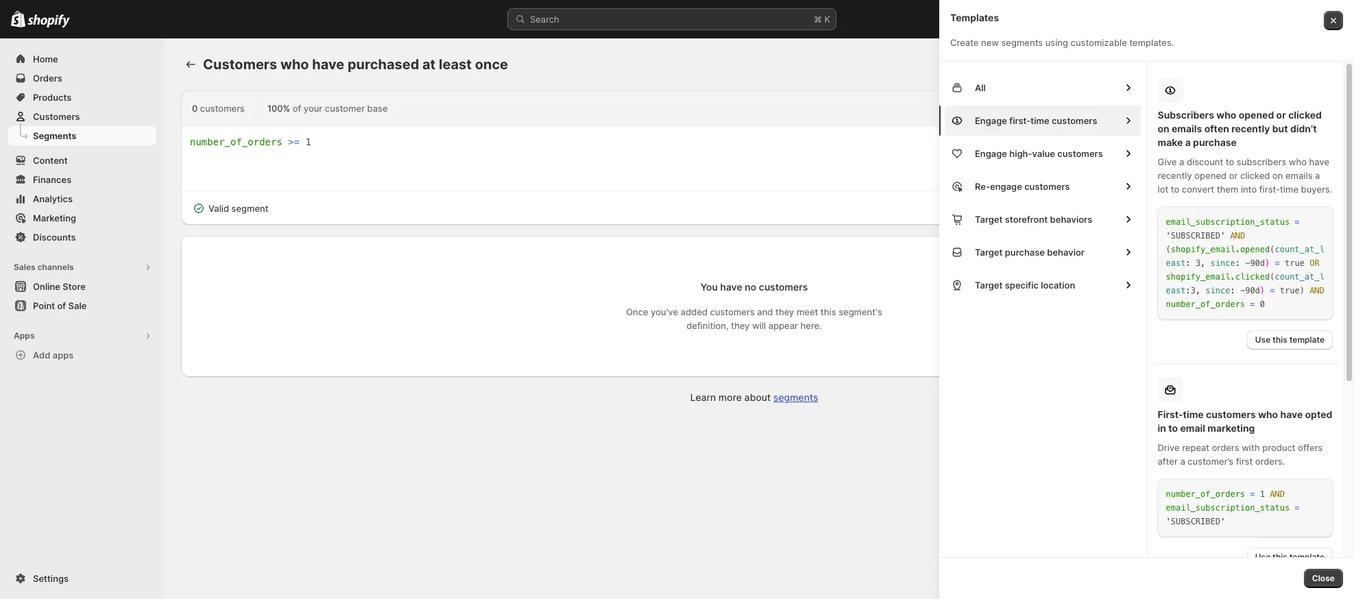 Task type: vqa. For each thing, say whether or not it's contained in the screenshot.
since :
yes



Task type: locate. For each thing, give the bounding box(es) containing it.
1 engage from the top
[[976, 115, 1008, 126]]

and right 1
[[1271, 490, 1286, 499]]

purchase down often
[[1194, 137, 1238, 148]]

count_at_l up or
[[1276, 245, 1325, 255]]

emails inside give a discount to subscribers who have recently opened or clicked on emails a lot to convert them into first-time buyers.
[[1286, 170, 1314, 181]]

emails inside subscribers who opened or clicked on emails often recently but didn't make a purchase
[[1173, 123, 1203, 134]]

engage high-value customers
[[976, 148, 1104, 159]]

clicked up didn't
[[1289, 109, 1323, 121]]

1 vertical spatial and
[[1310, 286, 1325, 296]]

0 horizontal spatial emails
[[1173, 123, 1203, 134]]

use this template button for subscribers who opened or clicked on emails often recently but didn't make a purchase
[[1248, 331, 1334, 350]]

90d down shopify_email.clicked (
[[1246, 286, 1261, 296]]

0 horizontal spatial 0
[[192, 103, 198, 114]]

for
[[1152, 535, 1164, 546], [1227, 535, 1238, 546]]

1 vertical spatial since
[[1206, 286, 1231, 296]]

' down your trial ends on november 4 . at the bottom right
[[1221, 517, 1226, 527]]

2 vertical spatial and
[[1271, 490, 1286, 499]]

0 vertical spatial clicked
[[1289, 109, 1323, 121]]

- down '( shopify_email.opened ('
[[1246, 259, 1251, 268]]

on up make
[[1158, 123, 1170, 134]]

use for who
[[1256, 552, 1271, 563]]

first-
[[1158, 409, 1184, 421]]

2 days left in your trial
[[1152, 475, 1296, 491]]

time up email
[[1184, 409, 1204, 421]]

at
[[423, 56, 436, 73]]

new
[[982, 37, 1000, 48]]

0 horizontal spatial in
[[1158, 423, 1167, 434]]

in
[[1158, 423, 1167, 434], [1224, 475, 1235, 491]]

who inside give a discount to subscribers who have recently opened or clicked on emails a lot to convert them into first-time buyers.
[[1290, 156, 1308, 167]]

settings
[[33, 574, 69, 585]]

all
[[976, 82, 986, 93]]

.
[[1281, 499, 1284, 510]]

customers inside once you've added customers and they meet this segment's definition, they will appear here.
[[711, 307, 755, 318]]

customers up and
[[759, 281, 808, 293]]

who up often
[[1217, 109, 1237, 121]]

0 vertical spatial subscribed
[[1172, 231, 1221, 241]]

on down subscribers
[[1273, 170, 1284, 181]]

first- right 'into'
[[1260, 184, 1281, 195]]

this down shopify
[[1274, 552, 1288, 563]]

0 horizontal spatial trial
[[1174, 499, 1190, 510]]

days
[[1164, 475, 1195, 491]]

1 target from the top
[[976, 214, 1003, 225]]

number_of_orders
[[1167, 300, 1246, 309], [1167, 490, 1246, 499]]

to inside first-time customers who have opted in to email marketing
[[1169, 423, 1179, 434]]

1 horizontal spatial first
[[1262, 535, 1279, 546]]

in down 'first-' on the bottom right of the page
[[1158, 423, 1167, 434]]

' subscribed ' up 3 ,
[[1167, 231, 1226, 241]]

create new segments using customizable templates.
[[951, 37, 1175, 48]]

since down shopify_email.clicked
[[1206, 286, 1231, 296]]

since :
[[1211, 259, 1241, 268], [1206, 286, 1236, 296]]

1 horizontal spatial time
[[1184, 409, 1204, 421]]

recently
[[1232, 123, 1271, 134], [1158, 170, 1193, 181]]

recently down give
[[1158, 170, 1193, 181]]

1 vertical spatial purchase
[[1006, 247, 1046, 258]]

subscribed up 3 ,
[[1172, 231, 1221, 241]]

or inside give a discount to subscribers who have recently opened or clicked on emails a lot to convert them into first-time buyers.
[[1230, 170, 1239, 181]]

your up november
[[1239, 475, 1268, 491]]

0 vertical spatial purchase
[[1194, 137, 1238, 148]]

target storefront behaviors
[[976, 214, 1093, 225]]

segment inside "alert"
[[232, 203, 269, 214]]

100% of your customer base
[[268, 103, 388, 114]]

0 horizontal spatial or
[[1230, 170, 1239, 181]]

target inside target purchase behavior button
[[976, 247, 1003, 258]]

customers left the 100%
[[200, 103, 245, 114]]

0 vertical spatial on
[[1158, 123, 1170, 134]]

2 count_at_l from the top
[[1276, 272, 1325, 282]]

k
[[825, 14, 831, 25]]

they left will
[[731, 320, 750, 331]]

target purchase behavior button
[[945, 237, 1141, 268]]

1 vertical spatial customers
[[33, 111, 80, 122]]

opened down discount
[[1195, 170, 1227, 181]]

0 horizontal spatial time
[[1031, 115, 1050, 126]]

channels
[[37, 262, 74, 272]]

target for target specific location
[[976, 280, 1003, 291]]

valid segment alert
[[181, 192, 280, 225]]

0 vertical spatial use
[[1267, 59, 1283, 69]]

trial right your
[[1174, 499, 1190, 510]]

0 vertical spatial use this template
[[1256, 335, 1325, 345]]

2 vertical spatial this
[[1274, 552, 1288, 563]]

2 horizontal spatial trial
[[1307, 521, 1324, 532]]

shopify_email.clicked
[[1167, 272, 1271, 282]]

purchase
[[1194, 137, 1238, 148], [1006, 247, 1046, 258]]

2 vertical spatial use
[[1256, 552, 1271, 563]]

2 vertical spatial on
[[1215, 499, 1226, 510]]

2 template from the top
[[1290, 552, 1325, 563]]

engage first-time customers
[[976, 115, 1098, 126]]

0
[[192, 103, 198, 114], [1261, 300, 1266, 309]]

3 up shopify_email.clicked
[[1196, 259, 1201, 268]]

didn't
[[1291, 123, 1318, 134]]

customers inside first-time customers who have opted in to email marketing
[[1207, 409, 1257, 421]]

=
[[1296, 217, 1301, 227], [1276, 259, 1281, 268], [1271, 286, 1276, 296], [1251, 300, 1256, 309], [1251, 490, 1256, 499], [1296, 504, 1301, 513]]

0 vertical spatial since
[[1211, 259, 1236, 268]]

0 vertical spatial since :
[[1211, 259, 1241, 268]]

1 vertical spatial recently
[[1158, 170, 1193, 181]]

subscribed
[[1172, 231, 1221, 241], [1172, 517, 1221, 527]]

0 vertical spatial ' subscribed '
[[1167, 231, 1226, 241]]

emails up buyers.
[[1286, 170, 1314, 181]]

1 vertical spatial ' subscribed '
[[1167, 517, 1226, 527]]

this inside once you've added customers and they meet this segment's definition, they will appear here.
[[821, 307, 837, 318]]

time left buyers.
[[1281, 184, 1299, 195]]

0 vertical spatial count_at_l east
[[1167, 245, 1325, 268]]

0 vertical spatial segments
[[1002, 37, 1044, 48]]

purchase inside subscribers who opened or clicked on emails often recently but didn't make a purchase
[[1194, 137, 1238, 148]]

1 use this template from the top
[[1256, 335, 1325, 345]]

first inside select a plan to extend your shopify trial for just $1/month for your first 3 months.
[[1262, 535, 1279, 546]]

2 vertical spatial 3
[[1281, 535, 1287, 546]]

for down select
[[1152, 535, 1164, 546]]

engage
[[991, 181, 1023, 192]]

( up shopify_email.clicked (
[[1271, 245, 1276, 255]]

time inside "button"
[[1031, 115, 1050, 126]]

east left 3 ,
[[1167, 259, 1186, 268]]

count_at_l east up shopify_email.clicked (
[[1167, 245, 1325, 268]]

0 horizontal spatial opened
[[1195, 170, 1227, 181]]

0 vertical spatial customers
[[203, 56, 277, 73]]

who up 'of'
[[281, 56, 309, 73]]

1 use this template button from the top
[[1248, 331, 1334, 350]]

use this template button down months.
[[1248, 548, 1334, 567]]

valid segment
[[209, 203, 269, 214]]

3 down shopify
[[1281, 535, 1287, 546]]

in inside first-time customers who have opted in to email marketing
[[1158, 423, 1167, 434]]

use segment
[[1267, 59, 1320, 69]]

target inside the "target storefront behaviors" button
[[976, 214, 1003, 225]]

target up target specific location
[[976, 247, 1003, 258]]

orders
[[1213, 443, 1240, 453]]

templates
[[951, 12, 1000, 23]]

or inside subscribers who opened or clicked on emails often recently but didn't make a purchase
[[1277, 109, 1287, 121]]

customers up marketing
[[1207, 409, 1257, 421]]

1 vertical spatial email_subscription_status
[[1167, 504, 1291, 513]]

shopify_email.opened
[[1172, 245, 1271, 255]]

since : down shopify_email.opened
[[1211, 259, 1241, 268]]

purchase inside button
[[1006, 247, 1046, 258]]

2 email_subscription_status from the top
[[1167, 504, 1291, 513]]

0 vertical spatial recently
[[1232, 123, 1271, 134]]

this for first-time customers who have opted in to email marketing
[[1274, 552, 1288, 563]]

a inside subscribers who opened or clicked on emails often recently but didn't make a purchase
[[1186, 137, 1192, 148]]

purchased
[[348, 56, 419, 73]]

1 vertical spatial true
[[1281, 286, 1301, 296]]

: down shopify_email.clicked
[[1186, 286, 1191, 296]]

a inside "drive repeat orders with product offers after a customer's first orders."
[[1181, 456, 1186, 467]]

0 vertical spatial 0
[[192, 103, 198, 114]]

0 vertical spatial -90d )
[[1246, 259, 1271, 268]]

customers up definition,
[[711, 307, 755, 318]]

1 vertical spatial on
[[1273, 170, 1284, 181]]

$1/month
[[1184, 535, 1224, 546]]

recently inside subscribers who opened or clicked on emails often recently but didn't make a purchase
[[1232, 123, 1271, 134]]

on right the ends
[[1215, 499, 1226, 510]]

true for true )
[[1281, 286, 1301, 296]]

in right left
[[1224, 475, 1235, 491]]

customers for customers
[[33, 111, 80, 122]]

use this template down true )
[[1256, 335, 1325, 345]]

1 vertical spatial clicked
[[1241, 170, 1271, 181]]

shopify image
[[28, 14, 70, 28]]

have left 'no'
[[721, 281, 743, 293]]

0 vertical spatial and
[[1231, 231, 1246, 241]]

re-engage customers
[[976, 181, 1071, 192]]

2
[[1152, 475, 1160, 491]]

2 vertical spatial time
[[1184, 409, 1204, 421]]

segment right valid
[[232, 203, 269, 214]]

1 horizontal spatial segment
[[1285, 59, 1320, 69]]

1 horizontal spatial first-
[[1260, 184, 1281, 195]]

1 vertical spatial target
[[976, 247, 1003, 258]]

2 use this template button from the top
[[1248, 548, 1334, 567]]

1 horizontal spatial clicked
[[1289, 109, 1323, 121]]

add
[[33, 350, 50, 361]]

, up shopify_email.clicked
[[1201, 259, 1206, 268]]

target inside target specific location button
[[976, 280, 1003, 291]]

1 vertical spatial segments
[[774, 392, 819, 403]]

2 vertical spatial trial
[[1307, 521, 1324, 532]]

0 vertical spatial segment
[[1285, 59, 1320, 69]]

1 vertical spatial number_of_orders
[[1167, 490, 1246, 499]]

a up buyers.
[[1316, 170, 1321, 181]]

a right the after
[[1181, 456, 1186, 467]]

engage first-time customers button
[[945, 106, 1141, 136]]

meet
[[797, 307, 819, 318]]

since : down shopify_email.clicked (
[[1206, 286, 1236, 296]]

)
[[1266, 259, 1271, 268], [1261, 286, 1266, 296], [1301, 286, 1306, 296]]

2 days left in your trial element
[[1138, 498, 1344, 589]]

1 horizontal spatial in
[[1224, 475, 1235, 491]]

opened up the but
[[1240, 109, 1275, 121]]

engage inside the engage high-value customers button
[[976, 148, 1008, 159]]

0 vertical spatial 90d
[[1251, 259, 1266, 268]]

1 horizontal spatial or
[[1277, 109, 1287, 121]]

0 horizontal spatial recently
[[1158, 170, 1193, 181]]

1 horizontal spatial customers
[[203, 56, 277, 73]]

1 vertical spatial first
[[1262, 535, 1279, 546]]

0 vertical spatial first
[[1237, 456, 1254, 467]]

clicked up 'into'
[[1241, 170, 1271, 181]]

1 vertical spatial -
[[1241, 286, 1246, 296]]

behaviors
[[1051, 214, 1093, 225]]

2 engage from the top
[[976, 148, 1008, 159]]

0 vertical spatial true
[[1286, 259, 1306, 268]]

to inside select a plan to extend your shopify trial for just $1/month for your first 3 months.
[[1209, 521, 1217, 532]]

time up engage high-value customers
[[1031, 115, 1050, 126]]

customers up 0 customers
[[203, 56, 277, 73]]

trial up months.
[[1307, 521, 1324, 532]]

offers
[[1299, 443, 1324, 453]]

1 vertical spatial count_at_l east
[[1167, 272, 1325, 296]]

0 vertical spatial target
[[976, 214, 1003, 225]]

1 number_of_orders from the top
[[1167, 300, 1246, 309]]

plan
[[1188, 521, 1206, 532]]

1 vertical spatial east
[[1167, 286, 1186, 296]]

-90d )
[[1246, 259, 1271, 268], [1241, 286, 1266, 296]]

customers
[[203, 56, 277, 73], [33, 111, 80, 122]]

or up the but
[[1277, 109, 1287, 121]]

90d
[[1251, 259, 1266, 268], [1246, 286, 1261, 296]]

time inside first-time customers who have opted in to email marketing
[[1184, 409, 1204, 421]]

clicked
[[1289, 109, 1323, 121], [1241, 170, 1271, 181]]

segments right 'about' at the bottom right of the page
[[774, 392, 819, 403]]

email
[[1181, 423, 1206, 434]]

2 for from the left
[[1227, 535, 1238, 546]]

drive
[[1158, 443, 1180, 453]]

0 vertical spatial -
[[1246, 259, 1251, 268]]

use this template down months.
[[1256, 552, 1325, 563]]

email_subscription_status up extend
[[1167, 504, 1291, 513]]

1 template from the top
[[1290, 335, 1325, 345]]

1 vertical spatial or
[[1230, 170, 1239, 181]]

first-
[[1010, 115, 1031, 126], [1260, 184, 1281, 195]]

your inside dropdown button
[[1239, 475, 1268, 491]]

who
[[281, 56, 309, 73], [1217, 109, 1237, 121], [1290, 156, 1308, 167], [1259, 409, 1279, 421]]

use this template button down true )
[[1248, 331, 1334, 350]]

1 horizontal spatial opened
[[1240, 109, 1275, 121]]

0 horizontal spatial first-
[[1010, 115, 1031, 126]]

clicked inside give a discount to subscribers who have recently opened or clicked on emails a lot to convert them into first-time buyers.
[[1241, 170, 1271, 181]]

product
[[1263, 443, 1296, 453]]

0 horizontal spatial purchase
[[1006, 247, 1046, 258]]

engage left high- at the top of page
[[976, 148, 1008, 159]]

email_subscription_status up shopify_email.opened
[[1167, 217, 1291, 227]]

0 vertical spatial count_at_l
[[1276, 245, 1325, 255]]

1 vertical spatial 90d
[[1246, 286, 1261, 296]]

customer's
[[1188, 456, 1234, 467]]

1 for from the left
[[1152, 535, 1164, 546]]

customers for customers who have purchased at least once
[[203, 56, 277, 73]]

discount
[[1188, 156, 1224, 167]]

(
[[1167, 245, 1172, 255], [1271, 245, 1276, 255], [1271, 272, 1276, 282]]

east down shopify_email.clicked
[[1167, 286, 1186, 296]]

count_at_l up true )
[[1276, 272, 1325, 282]]

first inside "drive repeat orders with product offers after a customer's first orders."
[[1237, 456, 1254, 467]]

count_at_l east
[[1167, 245, 1325, 268], [1167, 272, 1325, 296]]

add apps button
[[8, 346, 156, 365]]

2 east from the top
[[1167, 286, 1186, 296]]

with
[[1243, 443, 1261, 453]]

template down months.
[[1290, 552, 1325, 563]]

segment inside button
[[1285, 59, 1320, 69]]

2 vertical spatial target
[[976, 280, 1003, 291]]

1 vertical spatial this
[[1274, 335, 1288, 345]]

your down november
[[1252, 521, 1270, 532]]

' subscribed ' down the ends
[[1167, 517, 1226, 527]]

3 ,
[[1196, 259, 1206, 268]]

0 horizontal spatial segment
[[232, 203, 269, 214]]

1 vertical spatial count_at_l
[[1276, 272, 1325, 282]]

segment for use segment
[[1285, 59, 1320, 69]]

1 horizontal spatial on
[[1215, 499, 1226, 510]]

to down 'first-' on the bottom right of the page
[[1169, 423, 1179, 434]]

appear
[[769, 320, 799, 331]]

target left "specific"
[[976, 280, 1003, 291]]

0 vertical spatial time
[[1031, 115, 1050, 126]]

least
[[439, 56, 472, 73]]

who up buyers.
[[1290, 156, 1308, 167]]

engage inside engage first-time customers "button"
[[976, 115, 1008, 126]]

target for target purchase behavior
[[976, 247, 1003, 258]]

engage high-value customers button
[[945, 139, 1141, 169]]

who up product
[[1259, 409, 1279, 421]]

since down shopify_email.opened
[[1211, 259, 1236, 268]]

0 vertical spatial email_subscription_status
[[1167, 217, 1291, 227]]

on inside subscribers who opened or clicked on emails often recently but didn't make a purchase
[[1158, 123, 1170, 134]]

a
[[1186, 137, 1192, 148], [1180, 156, 1185, 167], [1316, 170, 1321, 181], [1181, 456, 1186, 467], [1181, 521, 1186, 532]]

segments link
[[8, 126, 156, 145]]

customers up value
[[1052, 115, 1098, 126]]

templates.
[[1130, 37, 1175, 48]]

or
[[1277, 109, 1287, 121], [1230, 170, 1239, 181]]

november
[[1228, 499, 1273, 510]]

2 target from the top
[[976, 247, 1003, 258]]

emails
[[1173, 123, 1203, 134], [1286, 170, 1314, 181]]

1 vertical spatial engage
[[976, 148, 1008, 159]]

you
[[701, 281, 718, 293]]

subscribers
[[1158, 109, 1215, 121]]

0 vertical spatial engage
[[976, 115, 1008, 126]]

count_at_l east down '( shopify_email.opened ('
[[1167, 272, 1325, 296]]

0 vertical spatial east
[[1167, 259, 1186, 268]]

3 target from the top
[[976, 280, 1003, 291]]

, down shopify_email.clicked
[[1196, 286, 1201, 296]]

2 use this template from the top
[[1256, 552, 1325, 563]]

1 horizontal spatial emails
[[1286, 170, 1314, 181]]

: left 3 ,
[[1186, 259, 1191, 268]]

for down extend
[[1227, 535, 1238, 546]]

and right true )
[[1310, 286, 1325, 296]]

1 vertical spatial template
[[1290, 552, 1325, 563]]

2 subscribed from the top
[[1172, 517, 1221, 527]]

0 horizontal spatial first
[[1237, 456, 1254, 467]]

' down your
[[1167, 517, 1172, 527]]

segment up didn't
[[1285, 59, 1320, 69]]

1 vertical spatial -90d )
[[1241, 286, 1266, 296]]

a left plan
[[1181, 521, 1186, 532]]

0 horizontal spatial segments
[[774, 392, 819, 403]]

subscribed down the ends
[[1172, 517, 1221, 527]]

: 3 ,
[[1186, 286, 1201, 296]]

1 horizontal spatial for
[[1227, 535, 1238, 546]]

0 vertical spatial opened
[[1240, 109, 1275, 121]]

⌘ k
[[814, 14, 831, 25]]

-90d ) down '( shopify_email.opened ('
[[1246, 259, 1271, 268]]

- down shopify_email.clicked (
[[1241, 286, 1246, 296]]

target for target storefront behaviors
[[976, 214, 1003, 225]]

purchase up target specific location
[[1006, 247, 1046, 258]]

1 vertical spatial use
[[1256, 335, 1271, 345]]

trial up .
[[1271, 475, 1296, 491]]

1 vertical spatial use this template button
[[1248, 548, 1334, 567]]

'
[[1167, 231, 1172, 241], [1221, 231, 1226, 241], [1167, 517, 1172, 527], [1221, 517, 1226, 527]]

1 east from the top
[[1167, 259, 1186, 268]]

this right meet
[[821, 307, 837, 318]]

use inside use segment button
[[1267, 59, 1283, 69]]

learn more about segments
[[691, 392, 819, 403]]

0 horizontal spatial clicked
[[1241, 170, 1271, 181]]

just
[[1166, 535, 1182, 546]]

have inside first-time customers who have opted in to email marketing
[[1281, 409, 1304, 421]]

to right plan
[[1209, 521, 1217, 532]]

first- up high- at the top of page
[[1010, 115, 1031, 126]]

first- inside give a discount to subscribers who have recently opened or clicked on emails a lot to convert them into first-time buyers.
[[1260, 184, 1281, 195]]

true for true
[[1286, 259, 1306, 268]]

recently left the but
[[1232, 123, 1271, 134]]

they up appear
[[776, 307, 795, 318]]

1 vertical spatial since :
[[1206, 286, 1236, 296]]



Task type: describe. For each thing, give the bounding box(es) containing it.
have inside give a discount to subscribers who have recently opened or clicked on emails a lot to convert them into first-time buyers.
[[1310, 156, 1330, 167]]

and
[[758, 307, 774, 318]]

1 count_at_l from the top
[[1276, 245, 1325, 255]]

home
[[33, 54, 58, 64]]

time inside give a discount to subscribers who have recently opened or clicked on emails a lot to convert them into first-time buyers.
[[1281, 184, 1299, 195]]

template for subscribers who opened or clicked on emails often recently but didn't make a purchase
[[1290, 335, 1325, 345]]

trial inside dropdown button
[[1271, 475, 1296, 491]]

sales
[[14, 262, 36, 272]]

subscribers who opened or clicked on emails often recently but didn't make a purchase
[[1158, 109, 1323, 148]]

you've
[[651, 307, 679, 318]]

100%
[[268, 103, 290, 114]]

select a plan to extend your shopify trial for just $1/month for your first 3 months.
[[1152, 521, 1324, 546]]

1 vertical spatial trial
[[1174, 499, 1190, 510]]

1 ' subscribed ' from the top
[[1167, 231, 1226, 241]]

0 customers
[[192, 103, 245, 114]]

use this template button for first-time customers who have opted in to email marketing
[[1248, 548, 1334, 567]]

shopify_email.clicked (
[[1167, 272, 1276, 282]]

target purchase behavior
[[976, 247, 1085, 258]]

this for subscribers who opened or clicked on emails often recently but didn't make a purchase
[[1274, 335, 1288, 345]]

2 ' subscribed ' from the top
[[1167, 517, 1226, 527]]

high-
[[1010, 148, 1033, 159]]

3 inside select a plan to extend your shopify trial for just $1/month for your first 3 months.
[[1281, 535, 1287, 546]]

use this template for subscribers who opened or clicked on emails often recently but didn't make a purchase
[[1256, 335, 1325, 345]]

opened inside subscribers who opened or clicked on emails often recently but didn't make a purchase
[[1240, 109, 1275, 121]]

0 for 0
[[1261, 300, 1266, 309]]

once
[[626, 307, 649, 318]]

once
[[475, 56, 508, 73]]

base
[[367, 103, 388, 114]]

clicked inside subscribers who opened or clicked on emails often recently but didn't make a purchase
[[1289, 109, 1323, 121]]

( up shopify_email.clicked
[[1167, 245, 1172, 255]]

left
[[1199, 475, 1220, 491]]

0 horizontal spatial and
[[1231, 231, 1246, 241]]

give a discount to subscribers who have recently opened or clicked on emails a lot to convert them into first-time buyers.
[[1158, 156, 1333, 195]]

give
[[1158, 156, 1178, 167]]

months.
[[1289, 535, 1324, 546]]

1 count_at_l east from the top
[[1167, 245, 1325, 268]]

customers who have purchased at least once
[[203, 56, 508, 73]]

engage for engage first-time customers
[[976, 115, 1008, 126]]

0 for 0 customers
[[192, 103, 198, 114]]

duplicate button
[[1115, 55, 1169, 74]]

customer
[[325, 103, 365, 114]]

( down '( shopify_email.opened ('
[[1271, 272, 1276, 282]]

1 horizontal spatial they
[[776, 307, 795, 318]]

on inside give a discount to subscribers who have recently opened or clicked on emails a lot to convert them into first-time buyers.
[[1273, 170, 1284, 181]]

who inside subscribers who opened or clicked on emails often recently but didn't make a purchase
[[1217, 109, 1237, 121]]

your down extend
[[1241, 535, 1260, 546]]

⌘
[[814, 14, 822, 25]]

' down lot on the right
[[1167, 231, 1172, 241]]

added
[[681, 307, 708, 318]]

all button
[[945, 73, 1141, 103]]

orders.
[[1256, 456, 1286, 467]]

your
[[1152, 499, 1171, 510]]

2 count_at_l east from the top
[[1167, 272, 1325, 296]]

customers inside "button"
[[1052, 115, 1098, 126]]

duplicate
[[1123, 59, 1161, 69]]

true )
[[1281, 286, 1306, 296]]

segment for valid segment
[[232, 203, 269, 214]]

discounts link
[[8, 228, 156, 247]]

' up shopify_email.opened
[[1221, 231, 1226, 241]]

use for or
[[1256, 335, 1271, 345]]

: down shopify_email.clicked (
[[1231, 286, 1236, 296]]

engage for engage high-value customers
[[976, 148, 1008, 159]]

often
[[1205, 123, 1230, 134]]

target specific location
[[976, 280, 1076, 291]]

to right lot on the right
[[1172, 184, 1180, 195]]

repeat
[[1183, 443, 1210, 453]]

a inside select a plan to extend your shopify trial for just $1/month for your first 3 months.
[[1181, 521, 1186, 532]]

first- inside engage first-time customers "button"
[[1010, 115, 1031, 126]]

will
[[753, 320, 767, 331]]

1 horizontal spatial and
[[1271, 490, 1286, 499]]

first-time customers who have opted in to email marketing
[[1158, 409, 1333, 434]]

or
[[1310, 259, 1320, 268]]

home link
[[8, 49, 156, 69]]

about
[[745, 392, 771, 403]]

discounts
[[33, 232, 76, 243]]

apps
[[53, 350, 74, 361]]

into
[[1242, 184, 1258, 195]]

your trial ends on november 4 .
[[1152, 499, 1284, 510]]

0 horizontal spatial they
[[731, 320, 750, 331]]

1 horizontal spatial segments
[[1002, 37, 1044, 48]]

sales channels
[[14, 262, 74, 272]]

your right 'of'
[[304, 103, 323, 114]]

convert
[[1183, 184, 1215, 195]]

valid
[[209, 203, 229, 214]]

a right give
[[1180, 156, 1185, 167]]

select
[[1152, 521, 1179, 532]]

recently inside give a discount to subscribers who have recently opened or clicked on emails a lot to convert them into first-time buyers.
[[1158, 170, 1193, 181]]

search
[[530, 14, 560, 25]]

template for first-time customers who have opted in to email marketing
[[1290, 552, 1325, 563]]

behavior
[[1048, 247, 1085, 258]]

using
[[1046, 37, 1069, 48]]

create
[[951, 37, 979, 48]]

shopify
[[1273, 521, 1305, 532]]

re-
[[976, 181, 991, 192]]

ends
[[1192, 499, 1213, 510]]

customers link
[[8, 107, 156, 126]]

2 number_of_orders from the top
[[1167, 490, 1246, 499]]

buyers.
[[1302, 184, 1333, 195]]

subscribers
[[1238, 156, 1287, 167]]

1 vertical spatial ,
[[1196, 286, 1201, 296]]

trial inside select a plan to extend your shopify trial for just $1/month for your first 3 months.
[[1307, 521, 1324, 532]]

close
[[1313, 574, 1336, 584]]

opened inside give a discount to subscribers who have recently opened or clicked on emails a lot to convert them into first-time buyers.
[[1195, 170, 1227, 181]]

them
[[1218, 184, 1239, 195]]

of
[[293, 103, 301, 114]]

in inside 2 days left in your trial dropdown button
[[1224, 475, 1235, 491]]

customers right value
[[1058, 148, 1104, 159]]

after
[[1158, 456, 1179, 467]]

4
[[1275, 499, 1281, 510]]

apps
[[14, 331, 35, 341]]

on inside 2 days left in your trial element
[[1215, 499, 1226, 510]]

once you've added customers and they meet this segment's definition, they will appear here.
[[626, 307, 883, 331]]

segments
[[33, 130, 76, 141]]

apps button
[[8, 327, 156, 346]]

have up 100% of your customer base
[[312, 56, 345, 73]]

: down shopify_email.opened
[[1236, 259, 1241, 268]]

1 email_subscription_status from the top
[[1167, 217, 1291, 227]]

2 horizontal spatial and
[[1310, 286, 1325, 296]]

close button
[[1305, 569, 1344, 589]]

extend
[[1220, 521, 1249, 532]]

1 subscribed from the top
[[1172, 231, 1221, 241]]

customers down value
[[1025, 181, 1071, 192]]

0 vertical spatial ,
[[1201, 259, 1206, 268]]

0 vertical spatial 3
[[1196, 259, 1201, 268]]

who inside first-time customers who have opted in to email marketing
[[1259, 409, 1279, 421]]

to right discount
[[1227, 156, 1235, 167]]

use this template for first-time customers who have opted in to email marketing
[[1256, 552, 1325, 563]]

( shopify_email.opened (
[[1167, 245, 1276, 255]]

add apps
[[33, 350, 74, 361]]

learn
[[691, 392, 716, 403]]

1 vertical spatial 3
[[1191, 286, 1196, 296]]

segments link
[[774, 392, 819, 403]]



